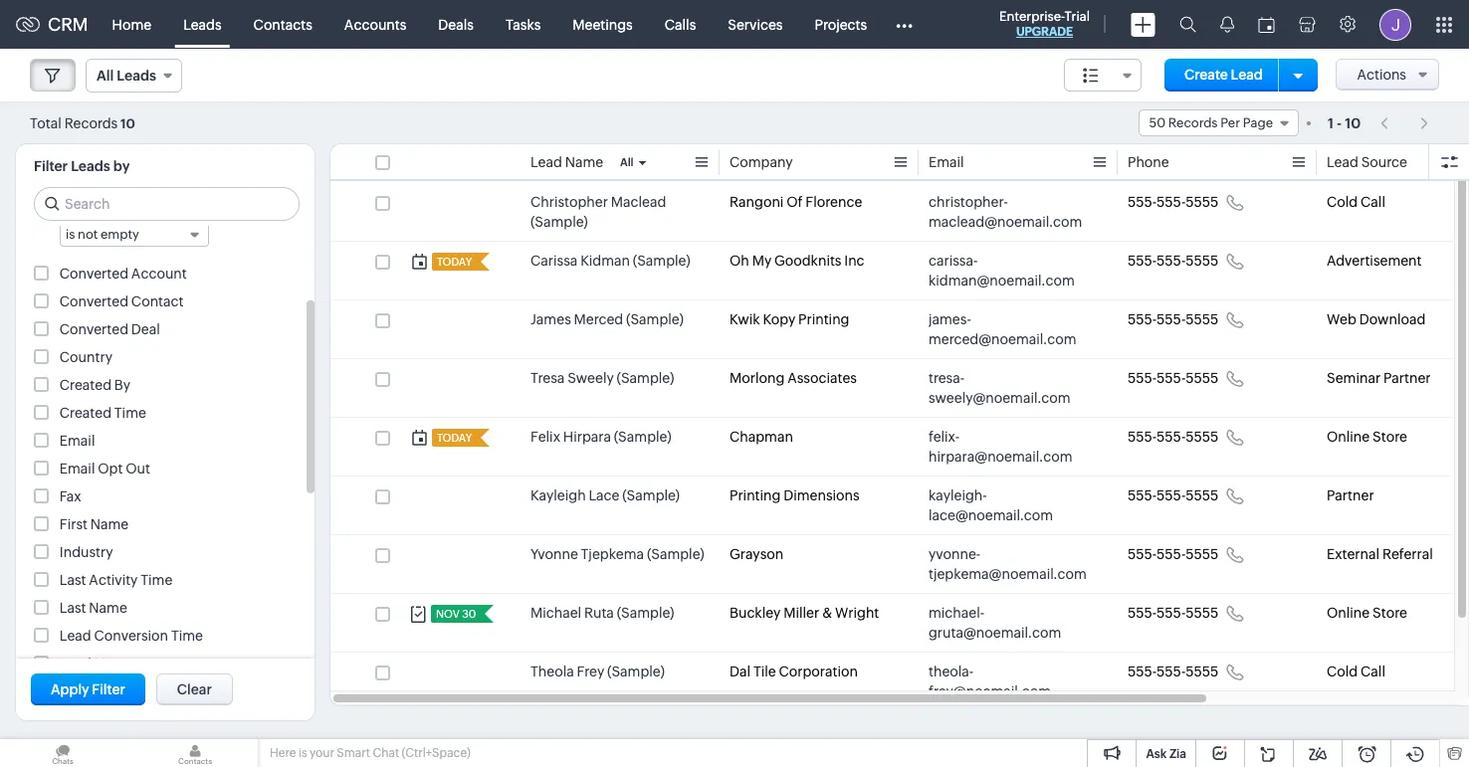 Task type: locate. For each thing, give the bounding box(es) containing it.
today link
[[432, 253, 474, 271], [432, 429, 474, 447]]

1 cold call from the top
[[1327, 194, 1385, 210]]

1 cold from the top
[[1327, 194, 1358, 210]]

store down seminar partner
[[1373, 429, 1407, 445]]

time for activity
[[141, 572, 172, 588]]

profile image
[[1379, 8, 1411, 40]]

converted for converted deal
[[60, 321, 128, 337]]

all up 'total records 10'
[[97, 68, 114, 84]]

1 555-555-5555 from the top
[[1128, 194, 1218, 210]]

merced
[[574, 312, 623, 327]]

email up fax
[[60, 461, 95, 477]]

0 vertical spatial converted
[[60, 266, 128, 282]]

tresa- sweely@noemail.com
[[929, 370, 1071, 406]]

leads down home
[[117, 68, 156, 84]]

0 vertical spatial created
[[60, 377, 111, 393]]

filter right apply
[[92, 682, 125, 698]]

leads inside 'all leads' field
[[117, 68, 156, 84]]

(sample)
[[530, 214, 588, 230], [633, 253, 690, 269], [626, 312, 684, 327], [617, 370, 674, 386], [614, 429, 671, 445], [622, 488, 680, 504], [647, 546, 704, 562], [617, 605, 674, 621], [607, 664, 665, 680]]

oh
[[730, 253, 749, 269]]

converted up country
[[60, 321, 128, 337]]

converted for converted account
[[60, 266, 128, 282]]

name up christopher
[[565, 154, 603, 170]]

michael-
[[929, 605, 984, 621]]

actions
[[1357, 67, 1406, 83]]

profile element
[[1368, 0, 1423, 48]]

maclead
[[611, 194, 666, 210]]

is left your
[[298, 746, 307, 760]]

yvonne-
[[929, 546, 981, 562]]

5555 for felix- hirpara@noemail.com
[[1186, 429, 1218, 445]]

0 vertical spatial leads
[[183, 16, 222, 32]]

lead inside button
[[1231, 67, 1263, 83]]

kopy
[[763, 312, 795, 327]]

time right activity
[[141, 572, 172, 588]]

time for conversion
[[171, 628, 203, 644]]

projects link
[[799, 0, 883, 48]]

printing right 'kopy'
[[798, 312, 849, 327]]

0 vertical spatial partner
[[1383, 370, 1431, 386]]

dimensions
[[783, 488, 860, 504]]

0 horizontal spatial printing
[[730, 488, 781, 504]]

5555 for yvonne- tjepkema@noemail.com
[[1186, 546, 1218, 562]]

inc
[[844, 253, 864, 269]]

email down created time
[[60, 433, 95, 449]]

5555 for kayleigh- lace@noemail.com
[[1186, 488, 1218, 504]]

converted up converted contact
[[60, 266, 128, 282]]

0 vertical spatial all
[[97, 68, 114, 84]]

associates
[[787, 370, 857, 386]]

services
[[728, 16, 783, 32]]

lead name
[[530, 154, 603, 170], [60, 656, 132, 672]]

goodknits
[[774, 253, 841, 269]]

0 vertical spatial email
[[929, 154, 964, 170]]

contact
[[131, 294, 184, 310]]

2 converted from the top
[[60, 294, 128, 310]]

james-
[[929, 312, 971, 327]]

2 cold call from the top
[[1327, 664, 1385, 680]]

online store for michael- gruta@noemail.com
[[1327, 605, 1407, 621]]

created down created by
[[60, 405, 111, 421]]

1 converted from the top
[[60, 266, 128, 282]]

james merced (sample) link
[[530, 310, 684, 329]]

theola frey (sample)
[[530, 664, 665, 680]]

2 vertical spatial time
[[171, 628, 203, 644]]

0 vertical spatial call
[[1361, 194, 1385, 210]]

(sample) right sweely
[[617, 370, 674, 386]]

last down industry
[[60, 572, 86, 588]]

6 555-555-5555 from the top
[[1128, 488, 1218, 504]]

signals element
[[1208, 0, 1246, 49]]

10 inside 'total records 10'
[[121, 116, 135, 131]]

created time
[[60, 405, 146, 421]]

1 vertical spatial time
[[141, 572, 172, 588]]

leads for filter leads by
[[71, 158, 110, 174]]

(sample) right 'merced'
[[626, 312, 684, 327]]

8 5555 from the top
[[1186, 605, 1218, 621]]

lead down 1 - 10
[[1327, 154, 1358, 170]]

printing dimensions
[[730, 488, 860, 504]]

account
[[131, 266, 187, 282]]

0 horizontal spatial is
[[66, 227, 75, 242]]

lead name up apply filter button at the bottom left of page
[[60, 656, 132, 672]]

0 vertical spatial store
[[1373, 429, 1407, 445]]

(sample) right ruta
[[617, 605, 674, 621]]

0 vertical spatial today link
[[432, 253, 474, 271]]

1 vertical spatial created
[[60, 405, 111, 421]]

1 vertical spatial last
[[60, 600, 86, 616]]

2 online store from the top
[[1327, 605, 1407, 621]]

2 horizontal spatial leads
[[183, 16, 222, 32]]

partner up external
[[1327, 488, 1374, 504]]

1 last from the top
[[60, 572, 86, 588]]

2 vertical spatial converted
[[60, 321, 128, 337]]

0 horizontal spatial lead name
[[60, 656, 132, 672]]

9 555-555-5555 from the top
[[1128, 664, 1218, 680]]

1 created from the top
[[60, 377, 111, 393]]

2 last from the top
[[60, 600, 86, 616]]

last down last activity time
[[60, 600, 86, 616]]

1 vertical spatial is
[[298, 746, 307, 760]]

1 5555 from the top
[[1186, 194, 1218, 210]]

filter down total
[[34, 158, 68, 174]]

(sample) inside christopher maclead (sample)
[[530, 214, 588, 230]]

1 call from the top
[[1361, 194, 1385, 210]]

3 555-555-5555 from the top
[[1128, 312, 1218, 327]]

cold for christopher- maclead@noemail.com
[[1327, 194, 1358, 210]]

(sample) right lace at the left
[[622, 488, 680, 504]]

1 horizontal spatial leads
[[117, 68, 156, 84]]

seminar partner
[[1327, 370, 1431, 386]]

of
[[786, 194, 803, 210]]

0 horizontal spatial leads
[[71, 158, 110, 174]]

lead name up christopher
[[530, 154, 603, 170]]

1 vertical spatial lead name
[[60, 656, 132, 672]]

online store down external referral
[[1327, 605, 1407, 621]]

leads inside leads link
[[183, 16, 222, 32]]

theola
[[530, 664, 574, 680]]

all
[[97, 68, 114, 84], [620, 156, 634, 168]]

0 vertical spatial filter
[[34, 158, 68, 174]]

online down seminar
[[1327, 429, 1370, 445]]

all for all leads
[[97, 68, 114, 84]]

yvonne tjepkema (sample) link
[[530, 544, 704, 564]]

created down country
[[60, 377, 111, 393]]

michael- gruta@noemail.com
[[929, 605, 1061, 641]]

records inside "field"
[[1168, 115, 1218, 130]]

1 vertical spatial today
[[437, 432, 472, 444]]

is
[[66, 227, 75, 242], [298, 746, 307, 760]]

michael ruta (sample)
[[530, 605, 674, 621]]

records up filter leads by
[[64, 115, 118, 131]]

lead up apply
[[60, 656, 91, 672]]

sweely
[[568, 370, 614, 386]]

0 vertical spatial last
[[60, 572, 86, 588]]

5 5555 from the top
[[1186, 429, 1218, 445]]

2 cold from the top
[[1327, 664, 1358, 680]]

james- merced@noemail.com
[[929, 312, 1076, 347]]

advertisement
[[1327, 253, 1422, 269]]

0 horizontal spatial records
[[64, 115, 118, 131]]

carissa- kidman@noemail.com link
[[929, 251, 1088, 291]]

enterprise-trial upgrade
[[999, 9, 1090, 39]]

row group containing christopher maclead (sample)
[[330, 183, 1469, 767]]

christopher-
[[929, 194, 1008, 210]]

&
[[822, 605, 832, 621]]

source
[[1361, 154, 1407, 170]]

Search text field
[[35, 188, 299, 220]]

555-555-5555 for michael- gruta@noemail.com
[[1128, 605, 1218, 621]]

1 vertical spatial today link
[[432, 429, 474, 447]]

2 today link from the top
[[432, 429, 474, 447]]

records right 50
[[1168, 115, 1218, 130]]

converted contact
[[60, 294, 184, 310]]

row group
[[330, 183, 1469, 767]]

kayleigh
[[530, 488, 586, 504]]

meetings link
[[557, 0, 649, 48]]

all up the maclead
[[620, 156, 634, 168]]

external
[[1327, 546, 1380, 562]]

records for 50
[[1168, 115, 1218, 130]]

1 horizontal spatial filter
[[92, 682, 125, 698]]

1 horizontal spatial printing
[[798, 312, 849, 327]]

5 555-555-5555 from the top
[[1128, 429, 1218, 445]]

1 today link from the top
[[432, 253, 474, 271]]

printing up grayson
[[730, 488, 781, 504]]

0 vertical spatial time
[[114, 405, 146, 421]]

dal
[[730, 664, 750, 680]]

2 555-555-5555 from the top
[[1128, 253, 1218, 269]]

online store down seminar partner
[[1327, 429, 1407, 445]]

3 5555 from the top
[[1186, 312, 1218, 327]]

leads left by
[[71, 158, 110, 174]]

10 right -
[[1345, 115, 1361, 131]]

5555 for theola- frey@noemail.com
[[1186, 664, 1218, 680]]

0 vertical spatial printing
[[798, 312, 849, 327]]

1 vertical spatial cold
[[1327, 664, 1358, 680]]

7 555-555-5555 from the top
[[1128, 546, 1218, 562]]

today for carissa kidman (sample)
[[437, 256, 472, 268]]

all inside 'all leads' field
[[97, 68, 114, 84]]

(sample) for theola frey (sample)
[[607, 664, 665, 680]]

(sample) right 'frey' at the bottom of the page
[[607, 664, 665, 680]]

(sample) right kidman
[[633, 253, 690, 269]]

0 vertical spatial cold call
[[1327, 194, 1385, 210]]

10 up by
[[121, 116, 135, 131]]

2 online from the top
[[1327, 605, 1370, 621]]

tresa
[[530, 370, 565, 386]]

6 5555 from the top
[[1186, 488, 1218, 504]]

7 5555 from the top
[[1186, 546, 1218, 562]]

0 vertical spatial is
[[66, 227, 75, 242]]

frey
[[577, 664, 604, 680]]

converted for converted contact
[[60, 294, 128, 310]]

carissa
[[530, 253, 578, 269]]

0 vertical spatial online
[[1327, 429, 1370, 445]]

lead down last name
[[60, 628, 91, 644]]

0 vertical spatial cold
[[1327, 194, 1358, 210]]

1 vertical spatial online
[[1327, 605, 1370, 621]]

1 - 10
[[1328, 115, 1361, 131]]

(sample) for carissa kidman (sample)
[[633, 253, 690, 269]]

is not empty field
[[60, 223, 209, 247]]

create menu element
[[1119, 0, 1167, 48]]

2 store from the top
[[1373, 605, 1407, 621]]

felix-
[[929, 429, 960, 445]]

1
[[1328, 115, 1334, 131]]

30
[[462, 608, 476, 620]]

all for all
[[620, 156, 634, 168]]

filter inside button
[[92, 682, 125, 698]]

online down external
[[1327, 605, 1370, 621]]

hirpara@noemail.com
[[929, 449, 1072, 465]]

1 online from the top
[[1327, 429, 1370, 445]]

today
[[437, 256, 472, 268], [437, 432, 472, 444]]

lace
[[589, 488, 620, 504]]

4 555-555-5555 from the top
[[1128, 370, 1218, 386]]

services link
[[712, 0, 799, 48]]

1 vertical spatial cold call
[[1327, 664, 1385, 680]]

(sample) right the tjepkema
[[647, 546, 704, 562]]

0 vertical spatial today
[[437, 256, 472, 268]]

1 online store from the top
[[1327, 429, 1407, 445]]

lead right create
[[1231, 67, 1263, 83]]

theola frey (sample) link
[[530, 662, 665, 682]]

4 5555 from the top
[[1186, 370, 1218, 386]]

9 5555 from the top
[[1186, 664, 1218, 680]]

8 555-555-5555 from the top
[[1128, 605, 1218, 621]]

555-555-5555 for tresa- sweely@noemail.com
[[1128, 370, 1218, 386]]

0 vertical spatial lead name
[[530, 154, 603, 170]]

total records 10
[[30, 115, 135, 131]]

created for created by
[[60, 377, 111, 393]]

partner right seminar
[[1383, 370, 1431, 386]]

(sample) inside 'link'
[[617, 605, 674, 621]]

2 call from the top
[[1361, 664, 1385, 680]]

time down by
[[114, 405, 146, 421]]

felix- hirpara@noemail.com
[[929, 429, 1072, 465]]

3 converted from the top
[[60, 321, 128, 337]]

(sample) right "hirpara"
[[614, 429, 671, 445]]

converted up "converted deal"
[[60, 294, 128, 310]]

2 created from the top
[[60, 405, 111, 421]]

yvonne- tjepkema@noemail.com
[[929, 546, 1087, 582]]

0 vertical spatial online store
[[1327, 429, 1407, 445]]

555-
[[1128, 194, 1157, 210], [1157, 194, 1186, 210], [1128, 253, 1157, 269], [1157, 253, 1186, 269], [1128, 312, 1157, 327], [1157, 312, 1186, 327], [1128, 370, 1157, 386], [1157, 370, 1186, 386], [1128, 429, 1157, 445], [1157, 429, 1186, 445], [1128, 488, 1157, 504], [1157, 488, 1186, 504], [1128, 546, 1157, 562], [1157, 546, 1186, 562], [1128, 605, 1157, 621], [1157, 605, 1186, 621], [1128, 664, 1157, 680], [1157, 664, 1186, 680]]

1 vertical spatial online store
[[1327, 605, 1407, 621]]

is left not on the top of page
[[66, 227, 75, 242]]

upgrade
[[1016, 25, 1073, 39]]

5555 for christopher- maclead@noemail.com
[[1186, 194, 1218, 210]]

chats image
[[0, 739, 125, 767]]

opt
[[98, 461, 123, 477]]

carissa kidman (sample)
[[530, 253, 690, 269]]

cold call
[[1327, 194, 1385, 210], [1327, 664, 1385, 680]]

email up christopher-
[[929, 154, 964, 170]]

size image
[[1083, 67, 1099, 85]]

5555
[[1186, 194, 1218, 210], [1186, 253, 1218, 269], [1186, 312, 1218, 327], [1186, 370, 1218, 386], [1186, 429, 1218, 445], [1186, 488, 1218, 504], [1186, 546, 1218, 562], [1186, 605, 1218, 621], [1186, 664, 1218, 680]]

name down conversion
[[94, 656, 132, 672]]

1 vertical spatial filter
[[92, 682, 125, 698]]

felix
[[530, 429, 560, 445]]

felix hirpara (sample)
[[530, 429, 671, 445]]

email
[[929, 154, 964, 170], [60, 433, 95, 449], [60, 461, 95, 477]]

1 horizontal spatial partner
[[1383, 370, 1431, 386]]

(sample) down christopher
[[530, 214, 588, 230]]

1 vertical spatial converted
[[60, 294, 128, 310]]

create menu image
[[1131, 12, 1156, 36]]

converted
[[60, 266, 128, 282], [60, 294, 128, 310], [60, 321, 128, 337]]

2 vertical spatial leads
[[71, 158, 110, 174]]

1 vertical spatial store
[[1373, 605, 1407, 621]]

carissa-
[[929, 253, 978, 269]]

store down external referral
[[1373, 605, 1407, 621]]

morlong
[[730, 370, 785, 386]]

0 horizontal spatial partner
[[1327, 488, 1374, 504]]

1 store from the top
[[1373, 429, 1407, 445]]

1 vertical spatial partner
[[1327, 488, 1374, 504]]

chat
[[373, 746, 399, 760]]

1 today from the top
[[437, 256, 472, 268]]

leads right home
[[183, 16, 222, 32]]

my
[[752, 253, 772, 269]]

1 horizontal spatial all
[[620, 156, 634, 168]]

1 horizontal spatial lead name
[[530, 154, 603, 170]]

0 horizontal spatial all
[[97, 68, 114, 84]]

gruta@noemail.com
[[929, 625, 1061, 641]]

1 vertical spatial leads
[[117, 68, 156, 84]]

1 vertical spatial printing
[[730, 488, 781, 504]]

50 Records Per Page field
[[1138, 109, 1299, 136]]

1 horizontal spatial records
[[1168, 115, 1218, 130]]

1 vertical spatial call
[[1361, 664, 1385, 680]]

navigation
[[1371, 108, 1439, 137]]

leads for all leads
[[117, 68, 156, 84]]

time up clear
[[171, 628, 203, 644]]

online store
[[1327, 429, 1407, 445], [1327, 605, 1407, 621]]

felix hirpara (sample) link
[[530, 427, 671, 447]]

leads
[[183, 16, 222, 32], [117, 68, 156, 84], [71, 158, 110, 174]]

2 5555 from the top
[[1186, 253, 1218, 269]]

0 horizontal spatial 10
[[121, 116, 135, 131]]

here is your smart chat (ctrl+space)
[[270, 746, 471, 760]]

1 vertical spatial all
[[620, 156, 634, 168]]

today for felix hirpara (sample)
[[437, 432, 472, 444]]

2 today from the top
[[437, 432, 472, 444]]

None field
[[1064, 59, 1142, 92]]

1 horizontal spatial 10
[[1345, 115, 1361, 131]]

1 horizontal spatial is
[[298, 746, 307, 760]]



Task type: vqa. For each thing, say whether or not it's contained in the screenshot.


Task type: describe. For each thing, give the bounding box(es) containing it.
cold for theola- frey@noemail.com
[[1327, 664, 1358, 680]]

create
[[1184, 67, 1228, 83]]

wright
[[835, 605, 879, 621]]

Other Modules field
[[883, 8, 926, 40]]

phone
[[1128, 154, 1169, 170]]

converted deal
[[60, 321, 160, 337]]

not
[[78, 227, 98, 242]]

tresa- sweely@noemail.com link
[[929, 368, 1088, 408]]

is inside field
[[66, 227, 75, 242]]

(sample) for kayleigh lace (sample)
[[622, 488, 680, 504]]

crm
[[48, 14, 88, 35]]

555-555-5555 for christopher- maclead@noemail.com
[[1128, 194, 1218, 210]]

theola- frey@noemail.com
[[929, 664, 1051, 700]]

buckley
[[730, 605, 781, 621]]

today link for carissa
[[432, 253, 474, 271]]

total
[[30, 115, 62, 131]]

home
[[112, 16, 151, 32]]

(sample) for felix hirpara (sample)
[[614, 429, 671, 445]]

555-555-5555 for theola- frey@noemail.com
[[1128, 664, 1218, 680]]

theola- frey@noemail.com link
[[929, 662, 1088, 702]]

nov 30 link
[[431, 605, 478, 623]]

corporation
[[779, 664, 858, 680]]

apply filter
[[51, 682, 125, 698]]

(ctrl+space)
[[402, 746, 471, 760]]

records for total
[[64, 115, 118, 131]]

created for created time
[[60, 405, 111, 421]]

rangoni
[[730, 194, 784, 210]]

cold call for theola- frey@noemail.com
[[1327, 664, 1385, 680]]

lead source
[[1327, 154, 1407, 170]]

florence
[[806, 194, 862, 210]]

yvonne- tjepkema@noemail.com link
[[929, 544, 1088, 584]]

(sample) for christopher maclead (sample)
[[530, 214, 588, 230]]

created by
[[60, 377, 130, 393]]

0 horizontal spatial filter
[[34, 158, 68, 174]]

contacts image
[[132, 739, 258, 767]]

kayleigh- lace@noemail.com link
[[929, 486, 1088, 526]]

10 for 1 - 10
[[1345, 115, 1361, 131]]

name down activity
[[89, 600, 127, 616]]

buckley miller & wright
[[730, 605, 879, 621]]

tile
[[753, 664, 776, 680]]

calendar image
[[1258, 16, 1275, 32]]

search image
[[1179, 16, 1196, 33]]

lace@noemail.com
[[929, 508, 1053, 524]]

clear
[[177, 682, 212, 698]]

online for michael- gruta@noemail.com
[[1327, 605, 1370, 621]]

carissa- kidman@noemail.com
[[929, 253, 1075, 289]]

accounts link
[[328, 0, 422, 48]]

yvonne
[[530, 546, 578, 562]]

2 vertical spatial email
[[60, 461, 95, 477]]

conversion
[[94, 628, 168, 644]]

apply
[[51, 682, 89, 698]]

kayleigh lace (sample) link
[[530, 486, 680, 506]]

frey@noemail.com
[[929, 684, 1051, 700]]

felix- hirpara@noemail.com link
[[929, 427, 1088, 467]]

555-555-5555 for carissa- kidman@noemail.com
[[1128, 253, 1218, 269]]

here
[[270, 746, 296, 760]]

contacts link
[[237, 0, 328, 48]]

first name
[[60, 517, 129, 532]]

theola-
[[929, 664, 974, 680]]

smart
[[337, 746, 370, 760]]

dal tile corporation
[[730, 664, 858, 680]]

online store for felix- hirpara@noemail.com
[[1327, 429, 1407, 445]]

555-555-5555 for james- merced@noemail.com
[[1128, 312, 1218, 327]]

page
[[1243, 115, 1273, 130]]

deal
[[131, 321, 160, 337]]

call for christopher- maclead@noemail.com
[[1361, 194, 1385, 210]]

lead up christopher
[[530, 154, 562, 170]]

projects
[[815, 16, 867, 32]]

online for felix- hirpara@noemail.com
[[1327, 429, 1370, 445]]

industry
[[60, 544, 113, 560]]

5555 for james- merced@noemail.com
[[1186, 312, 1218, 327]]

referral
[[1382, 546, 1433, 562]]

-
[[1337, 115, 1342, 131]]

christopher- maclead@noemail.com
[[929, 194, 1082, 230]]

today link for felix
[[432, 429, 474, 447]]

christopher maclead (sample)
[[530, 194, 666, 230]]

deals
[[438, 16, 474, 32]]

(sample) for tresa sweely (sample)
[[617, 370, 674, 386]]

james- merced@noemail.com link
[[929, 310, 1088, 349]]

5555 for carissa- kidman@noemail.com
[[1186, 253, 1218, 269]]

tjepkema@noemail.com
[[929, 566, 1087, 582]]

tresa-
[[929, 370, 965, 386]]

miller
[[783, 605, 819, 621]]

tjepkema
[[581, 546, 644, 562]]

10 for total records 10
[[121, 116, 135, 131]]

last for last activity time
[[60, 572, 86, 588]]

download
[[1359, 312, 1426, 327]]

ask
[[1146, 747, 1167, 761]]

enterprise-
[[999, 9, 1065, 24]]

last activity time
[[60, 572, 172, 588]]

All Leads field
[[86, 59, 182, 93]]

call for theola- frey@noemail.com
[[1361, 664, 1385, 680]]

name right first
[[90, 517, 129, 532]]

your
[[310, 746, 334, 760]]

all leads
[[97, 68, 156, 84]]

chapman
[[730, 429, 793, 445]]

nov
[[436, 608, 460, 620]]

morlong associates
[[730, 370, 857, 386]]

is not empty
[[66, 227, 139, 242]]

accounts
[[344, 16, 406, 32]]

last for last name
[[60, 600, 86, 616]]

out
[[126, 461, 150, 477]]

signals image
[[1220, 16, 1234, 33]]

tasks link
[[490, 0, 557, 48]]

(sample) for james merced (sample)
[[626, 312, 684, 327]]

555-555-5555 for felix- hirpara@noemail.com
[[1128, 429, 1218, 445]]

michael ruta (sample) link
[[530, 603, 674, 623]]

5555 for tresa- sweely@noemail.com
[[1186, 370, 1218, 386]]

converted account
[[60, 266, 187, 282]]

search element
[[1167, 0, 1208, 49]]

empty
[[101, 227, 139, 242]]

tasks
[[506, 16, 541, 32]]

james merced (sample)
[[530, 312, 684, 327]]

(sample) for michael ruta (sample)
[[617, 605, 674, 621]]

store for michael- gruta@noemail.com
[[1373, 605, 1407, 621]]

(sample) for yvonne tjepkema (sample)
[[647, 546, 704, 562]]

external referral
[[1327, 546, 1433, 562]]

contacts
[[253, 16, 312, 32]]

web
[[1327, 312, 1356, 327]]

555-555-5555 for kayleigh- lace@noemail.com
[[1128, 488, 1218, 504]]

first
[[60, 517, 88, 532]]

carissa kidman (sample) link
[[530, 251, 690, 271]]

country
[[60, 349, 112, 365]]

cold call for christopher- maclead@noemail.com
[[1327, 194, 1385, 210]]

store for felix- hirpara@noemail.com
[[1373, 429, 1407, 445]]

ruta
[[584, 605, 614, 621]]

activity
[[89, 572, 138, 588]]

apply filter button
[[31, 674, 145, 706]]

555-555-5555 for yvonne- tjepkema@noemail.com
[[1128, 546, 1218, 562]]

5555 for michael- gruta@noemail.com
[[1186, 605, 1218, 621]]

kwik
[[730, 312, 760, 327]]

1 vertical spatial email
[[60, 433, 95, 449]]



